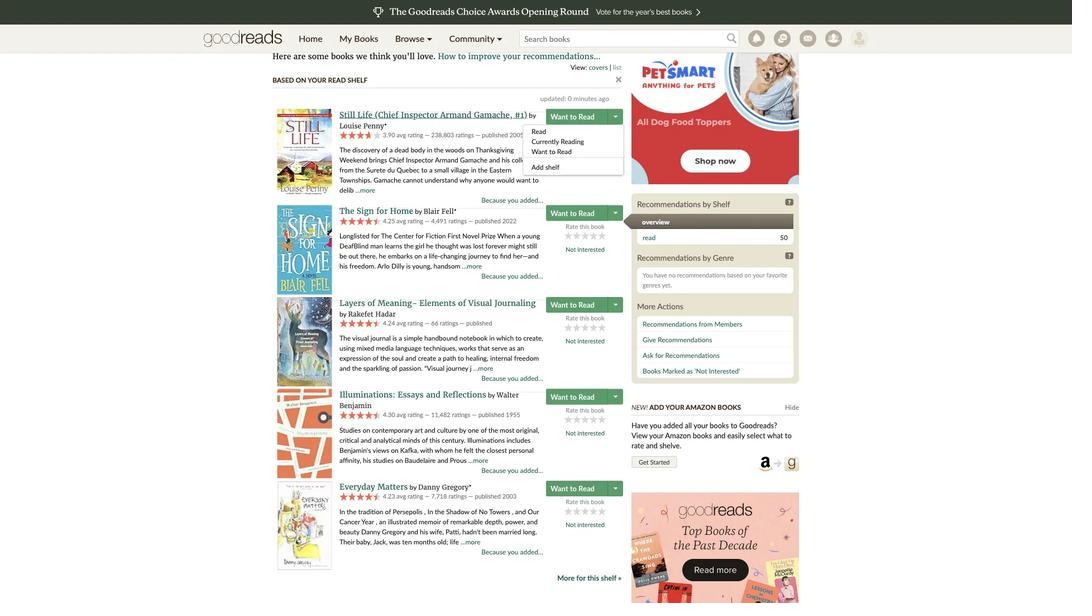 Task type: vqa. For each thing, say whether or not it's contained in the screenshot.
the topmost Interviews
no



Task type: locate. For each thing, give the bounding box(es) containing it.
view
[[632, 431, 648, 440]]

tradition
[[358, 508, 384, 516]]

1 vertical spatial ?
[[789, 253, 791, 259]]

3 rate this book from the top
[[566, 407, 605, 414]]

was left ten on the left
[[389, 538, 401, 546]]

— up one
[[472, 411, 477, 419]]

inspector down body at the top of page
[[406, 156, 434, 164]]

was inside longlisted for the center for fiction first novel prize  when a young deafblind man learns the girl he thought was lost forever might still be out there, he embarks on a life-changing journey to find her—and his freedom.  arlo dilly is young, handsom
[[460, 242, 472, 250]]

recommendations for recommendations by shelf
[[638, 199, 701, 209]]

published up notebook
[[467, 319, 493, 327]]

he up prous
[[455, 446, 462, 454]]

want to read button for still life (chief inspector armand gamache, #1)
[[547, 109, 610, 125]]

1 vertical spatial he
[[379, 252, 386, 260]]

because up — published 2022
[[482, 196, 506, 204]]

1 not interested link from the top
[[566, 149, 605, 157]]

why
[[460, 176, 472, 184]]

1 vertical spatial journey
[[447, 364, 469, 372]]

for for more
[[577, 574, 586, 583]]

changing
[[441, 252, 467, 260]]

5 not from the top
[[566, 521, 576, 529]]

books up we
[[354, 33, 379, 44]]

1 interested from the top
[[578, 149, 605, 157]]

based
[[273, 76, 294, 84]]

3 avg from the top
[[397, 319, 406, 327]]

1 horizontal spatial an
[[517, 344, 525, 352]]

want to read button for layers of meaning- elements of visual journaling
[[547, 297, 610, 313]]

2 in from the left
[[428, 508, 433, 516]]

avg for everyday matters
[[397, 493, 406, 500]]

1 book from the top
[[591, 223, 605, 230]]

0 horizontal spatial was
[[389, 538, 401, 546]]

2022
[[503, 217, 517, 225]]

0 vertical spatial ?
[[789, 199, 791, 206]]

want down currently
[[532, 147, 548, 155]]

give recommendations link
[[638, 332, 794, 348]]

1 horizontal spatial shelf
[[713, 199, 731, 209]]

0 horizontal spatial he
[[379, 252, 386, 260]]

jack,
[[374, 538, 388, 546]]

want to read button for illuminations: essays and reflections
[[547, 389, 610, 405]]

2 vertical spatial in
[[490, 334, 495, 342]]

everyday
[[340, 482, 375, 492]]

2 want to read from the top
[[551, 209, 595, 218]]

? link for recommendations by shelf
[[786, 199, 794, 206]]

0 horizontal spatial in
[[427, 146, 433, 154]]

1 ? link from the top
[[786, 199, 794, 206]]

year
[[362, 518, 374, 526]]

? link
[[786, 199, 794, 206], [786, 253, 794, 259]]

how
[[438, 51, 456, 61]]

memoir
[[419, 518, 441, 526]]

want for still life (chief inspector armand gamache, #1)
[[551, 112, 569, 121]]

1 vertical spatial shelf
[[713, 199, 731, 209]]

book
[[591, 223, 605, 230], [591, 315, 605, 322], [591, 407, 605, 414], [591, 498, 605, 506]]

friend requests image
[[826, 30, 843, 47]]

he right girl
[[426, 242, 434, 250]]

walter benjamin link
[[340, 391, 519, 410]]

rakefet
[[348, 310, 374, 319]]

his down benjamin's
[[363, 456, 371, 464]]

4 book from the top
[[591, 498, 605, 506]]

0 horizontal spatial your
[[308, 76, 327, 84]]

everyday matters image
[[277, 481, 332, 571]]

because down find on the top
[[482, 272, 506, 280]]

because down closest
[[482, 466, 506, 474]]

amazon down added
[[666, 431, 692, 440]]

by right "#1)" at top left
[[529, 111, 536, 119]]

2 rate this book from the top
[[566, 315, 605, 322]]

ratings right 66
[[440, 319, 459, 327]]

0 horizontal spatial more
[[558, 574, 575, 583]]

1 horizontal spatial ▾
[[497, 33, 503, 44]]

1 vertical spatial *
[[454, 207, 457, 215]]

menu
[[291, 25, 511, 53]]

my group discussions image
[[775, 30, 791, 47]]

avg down the sign for home by blair fell *
[[397, 217, 406, 225]]

1 horizontal spatial ,
[[425, 508, 426, 516]]

2 avg from the top
[[397, 217, 406, 225]]

armand inside "still life (chief inspector armand gamache, #1) by louise penny *"
[[441, 110, 472, 120]]

2 book from the top
[[591, 315, 605, 322]]

5 added… from the top
[[521, 548, 544, 556]]

added… down 'personal'
[[521, 466, 544, 474]]

by down layers on the left of the page
[[340, 310, 347, 318]]

avg right 4.30
[[397, 411, 406, 419]]

1 horizontal spatial books
[[643, 367, 661, 375]]

books up easily
[[718, 403, 742, 411]]

recommendations up overview at top
[[638, 199, 701, 209]]

is inside longlisted for the center for fiction first novel prize  when a young deafblind man learns the girl he thought was lost forever might still be out there, he embarks on a life-changing journey to find her—and his freedom.  arlo dilly is young, handsom
[[407, 262, 411, 270]]

5 rating from the top
[[408, 493, 424, 500]]

1 vertical spatial add
[[650, 403, 665, 411]]

1 horizontal spatial danny
[[419, 483, 440, 492]]

you down 'personal'
[[508, 466, 519, 474]]

danny up 4.23 avg rating — 7,718 ratings
[[419, 483, 440, 492]]

▾ for community ▾
[[497, 33, 503, 44]]

to inside here are some books we think you'll love. how to improve your recommendations… view: covers | list
[[458, 51, 466, 61]]

ratings up woods
[[456, 131, 474, 139]]

0 horizontal spatial gregory
[[382, 528, 406, 536]]

2 not interested from the top
[[566, 246, 605, 253]]

ratings for still life (chief inspector armand gamache, #1)
[[456, 131, 474, 139]]

...more for danny
[[461, 538, 481, 546]]

his inside longlisted for the center for fiction first novel prize  when a young deafblind man learns the girl he thought was lost forever might still be out there, he embarks on a life-changing journey to find her—and his freedom.  arlo dilly is young, handsom
[[340, 262, 348, 270]]

3 rating from the top
[[408, 319, 424, 327]]

* inside the sign for home by blair fell *
[[454, 207, 457, 215]]

interested for gamache,
[[578, 149, 605, 157]]

rate this book
[[566, 223, 605, 230], [566, 315, 605, 322], [566, 407, 605, 414], [566, 498, 605, 506]]

— left 238,803
[[425, 131, 430, 139]]

1 ? from the top
[[789, 199, 791, 206]]

? link up 50
[[786, 199, 794, 206]]

want to read button for everyday matters
[[547, 481, 610, 497]]

1 vertical spatial your
[[666, 403, 685, 411]]

5 because you added… from the top
[[482, 548, 544, 556]]

his inside studies on contemporary art and culture by one of the most original, critical and analytical minds of this century. illuminations includes benjamin's views on kafka, with whom he felt the closest personal affinity, his studies on baudelaire and prous
[[363, 456, 371, 464]]

want to read for blair
[[551, 209, 595, 218]]

— published
[[459, 319, 493, 327]]

1 added… from the top
[[521, 196, 544, 204]]

* up 3.90
[[384, 122, 387, 130]]

because you added…
[[482, 196, 544, 204], [482, 272, 544, 280], [482, 374, 544, 383], [482, 466, 544, 474], [482, 548, 544, 556]]

not interested right still
[[566, 246, 605, 253]]

her—and
[[513, 252, 539, 260]]

more for more actions
[[638, 301, 656, 311]]

life
[[358, 110, 373, 120]]

2 horizontal spatial he
[[455, 446, 462, 454]]

was inside "in the tradition of persepolis , in the shadow of no towers , and our cancer year , an illustrated memoir of remarkable depth, power, and beauty  danny gregory and his wife, patti, hadn't been married long. their baby, jack, was ten months old; life"
[[389, 538, 401, 546]]

1 vertical spatial inspector
[[406, 156, 434, 164]]

1 vertical spatial amazon
[[666, 431, 692, 440]]

book for layers of meaning- elements of visual journaling
[[591, 315, 605, 322]]

by inside everyday matters by danny gregory *
[[410, 483, 417, 491]]

still
[[527, 242, 537, 250]]

1 vertical spatial as
[[687, 367, 693, 375]]

0 horizontal spatial books
[[354, 33, 379, 44]]

4 want to read from the top
[[551, 393, 595, 402]]

recommendations up books marked as 'not interested'
[[666, 351, 720, 359]]

you for illuminations: essays and reflections
[[508, 466, 519, 474]]

from down weekend
[[340, 166, 354, 174]]

, up power,
[[512, 508, 514, 516]]

...more for home
[[462, 262, 482, 270]]

louise
[[340, 122, 362, 130]]

penny
[[364, 122, 384, 130]]

3 not interested link from the top
[[566, 338, 605, 345]]

rate this book for illuminations: essays and reflections
[[566, 407, 605, 414]]

0 horizontal spatial gamache
[[374, 176, 401, 184]]

not right original,
[[566, 429, 576, 437]]

blair
[[424, 207, 440, 216]]

the inside the visual journal is a simple handbound notebook in which to create, using mixed media language techniques, works that serve as an expression of the soul and create a path to healing, internal freedom and the sparkling of passion.  "visual journey j
[[340, 334, 351, 342]]

2 ▾ from the left
[[497, 33, 503, 44]]

4 rate this book from the top
[[566, 498, 605, 506]]

—
[[425, 131, 430, 139], [476, 131, 481, 139], [425, 217, 430, 225], [469, 217, 474, 225], [425, 319, 430, 327], [460, 319, 465, 327], [425, 411, 430, 419], [472, 411, 477, 419], [425, 493, 430, 500], [469, 493, 474, 500]]

an right year
[[379, 518, 386, 526]]

in
[[340, 508, 345, 516], [428, 508, 433, 516]]

you for still life (chief inspector armand gamache, #1)
[[508, 196, 519, 204]]

1 horizontal spatial *
[[454, 207, 457, 215]]

new! add your amazon books
[[632, 403, 742, 411]]

vote now in the opening round of the 2023 goodreads choice awards image
[[89, 0, 984, 25]]

...more down "townships."
[[356, 186, 376, 194]]

an inside "in the tradition of persepolis , in the shadow of no towers , and our cancer year , an illustrated memoir of remarkable depth, power, and beauty  danny gregory and his wife, patti, hadn't been married long. their baby, jack, was ten months old; life"
[[379, 518, 386, 526]]

0 vertical spatial is
[[407, 262, 411, 270]]

rate for layers of meaning- elements of visual journaling
[[566, 315, 579, 322]]

1 vertical spatial armand
[[435, 156, 459, 164]]

1 vertical spatial more
[[558, 574, 575, 583]]

0 vertical spatial *
[[384, 122, 387, 130]]

2 rate from the top
[[566, 315, 579, 322]]

book for the sign for home
[[591, 223, 605, 230]]

interested for blair
[[578, 246, 605, 253]]

updated:
[[541, 94, 567, 102]]

the for discovery
[[340, 146, 351, 154]]

the left girl
[[404, 242, 414, 250]]

4.30 avg rating — 11,482 ratings
[[382, 411, 471, 419]]

of right one
[[481, 426, 487, 434]]

2 not interested link from the top
[[566, 246, 605, 253]]

have you added all your books to goodreads? view your amazon books and easily select what to rate and shelve.
[[632, 421, 792, 450]]

read button
[[532, 127, 624, 135]]

2 ? from the top
[[789, 253, 791, 259]]

0 horizontal spatial home
[[299, 33, 323, 44]]

5 interested from the top
[[578, 521, 605, 529]]

0 vertical spatial armand
[[441, 110, 472, 120]]

to inside read currently reading want to read
[[550, 147, 556, 155]]

gamache down du
[[374, 176, 401, 184]]

0 vertical spatial in
[[427, 146, 433, 154]]

the inside 'the discovery of a dead body in the woods on thanksgiving weekend brings chief inspector armand gamache and his colleagues from the surete du quebec to a small village in the eastern townships. gamache cannot understand why anyone would want to delib'
[[340, 146, 351, 154]]

ratings
[[456, 131, 474, 139], [449, 217, 467, 225], [440, 319, 459, 327], [452, 411, 471, 419], [449, 493, 467, 500]]

home up 4.25
[[390, 206, 414, 216]]

0 vertical spatial ? link
[[786, 199, 794, 206]]

3 book from the top
[[591, 407, 605, 414]]

2 vertical spatial he
[[455, 446, 462, 454]]

as
[[510, 344, 516, 352], [687, 367, 693, 375]]

persepolis
[[393, 508, 423, 516]]

studies on contemporary art and culture by one of the most original, critical and analytical minds of this century. illuminations includes benjamin's views on kafka, with whom he felt the closest personal affinity, his studies on baudelaire and prous
[[340, 426, 540, 464]]

?
[[789, 199, 791, 206], [789, 253, 791, 259]]

ratings for illuminations: essays and reflections
[[452, 411, 471, 419]]

4 because you added… link from the top
[[482, 465, 544, 476]]

you right have
[[650, 421, 662, 430]]

...more
[[356, 186, 376, 194], [462, 262, 482, 270], [474, 364, 494, 372], [469, 456, 489, 464], [461, 538, 481, 546]]

not for blair
[[566, 246, 576, 253]]

chief
[[389, 156, 405, 164]]

the up memoir
[[435, 508, 445, 516]]

0 vertical spatial from
[[340, 166, 354, 174]]

1 vertical spatial is
[[393, 334, 397, 342]]

5 not interested from the top
[[566, 521, 605, 529]]

2 added… from the top
[[521, 272, 544, 280]]

was down novel
[[460, 242, 472, 250]]

his down be
[[340, 262, 348, 270]]

add shelf
[[532, 163, 560, 171]]

added… down her—and
[[521, 272, 544, 280]]

3 want to read from the top
[[551, 301, 595, 310]]

by left one
[[460, 426, 467, 434]]

shelf down read currently reading want to read
[[546, 163, 560, 171]]

1 vertical spatial an
[[379, 518, 386, 526]]

0 vertical spatial was
[[460, 242, 472, 250]]

for for longlisted
[[371, 232, 380, 240]]

1 want to read from the top
[[551, 112, 595, 121]]

surete
[[367, 166, 386, 174]]

this for the sign for home
[[580, 223, 590, 230]]

advertisement region
[[265, 0, 807, 13], [632, 45, 800, 184], [632, 493, 800, 604]]

not interested left view
[[566, 429, 605, 437]]

by left the genre
[[703, 253, 711, 262]]

published left 1955
[[479, 411, 505, 419]]

cancer
[[340, 518, 360, 526]]

is inside the visual journal is a simple handbound notebook in which to create, using mixed media language techniques, works that serve as an expression of the soul and create a path to healing, internal freedom and the sparkling of passion.  "visual journey j
[[393, 334, 397, 342]]

young,
[[413, 262, 432, 270]]

2 because you added… from the top
[[482, 272, 544, 280]]

studies
[[373, 456, 394, 464]]

not interested link for gamache,
[[566, 149, 605, 157]]

because down been
[[482, 548, 506, 556]]

1 vertical spatial home
[[390, 206, 414, 216]]

his inside "in the tradition of persepolis , in the shadow of no towers , and our cancer year , an illustrated memoir of remarkable depth, power, and beauty  danny gregory and his wife, patti, hadn't been married long. their baby, jack, was ten months old; life"
[[420, 528, 428, 536]]

? link down 50
[[786, 253, 794, 259]]

some
[[308, 51, 329, 61]]

5 because from the top
[[482, 548, 506, 556]]

original,
[[517, 426, 540, 434]]

walter
[[497, 391, 519, 400]]

from
[[340, 166, 354, 174], [699, 320, 713, 328]]

1 horizontal spatial shelf
[[601, 574, 617, 583]]

armand inside 'the discovery of a dead body in the woods on thanksgiving weekend brings chief inspector armand gamache and his colleagues from the surete du quebec to a small village in the eastern townships. gamache cannot understand why anyone would want to delib'
[[435, 156, 459, 164]]

from inside 'the discovery of a dead body in the woods on thanksgiving weekend brings chief inspector armand gamache and his colleagues from the surete du quebec to a small village in the eastern townships. gamache cannot understand why anyone would want to delib'
[[340, 166, 354, 174]]

1 vertical spatial gamache
[[374, 176, 401, 184]]

0 horizontal spatial ▾
[[427, 33, 433, 44]]

not interested right create,
[[566, 338, 605, 345]]

2 vertical spatial books
[[718, 403, 742, 411]]

1 because from the top
[[482, 196, 506, 204]]

»
[[619, 574, 622, 583]]

might
[[509, 242, 525, 250]]

analytical
[[374, 436, 401, 444]]

4.25
[[383, 217, 395, 225]]

3 rate from the top
[[566, 407, 579, 414]]

gregory up 7,718
[[442, 483, 469, 492]]

1 vertical spatial ? link
[[786, 253, 794, 259]]

layers of meaning- elements of visual journaling link
[[340, 298, 536, 308]]

the for sign
[[340, 206, 355, 216]]

rate
[[566, 223, 579, 230], [566, 315, 579, 322], [566, 407, 579, 414], [566, 498, 579, 506]]

3 because you added… link from the top
[[482, 374, 544, 384]]

5 want to read from the top
[[551, 484, 595, 493]]

favorite
[[767, 272, 788, 279]]

0 horizontal spatial *
[[384, 122, 387, 130]]

and right rate
[[646, 441, 658, 450]]

0 vertical spatial gregory
[[442, 483, 469, 492]]

0 horizontal spatial an
[[379, 518, 386, 526]]

in right body at the top of page
[[427, 146, 433, 154]]

3 interested from the top
[[578, 338, 605, 345]]

...more link for home
[[462, 262, 482, 270]]

visual
[[352, 334, 369, 342]]

1 horizontal spatial more
[[638, 301, 656, 311]]

2 interested from the top
[[578, 246, 605, 253]]

an
[[517, 344, 525, 352], [379, 518, 386, 526]]

2 horizontal spatial *
[[469, 483, 472, 491]]

rate for the sign for home
[[566, 223, 579, 230]]

this for illuminations: essays and reflections
[[580, 407, 590, 414]]

0 vertical spatial journey
[[469, 252, 491, 260]]

because for *
[[482, 548, 506, 556]]

matters
[[378, 482, 408, 492]]

2 because you added… link from the top
[[482, 271, 544, 281]]

0 horizontal spatial in
[[340, 508, 345, 516]]

rating down everyday matters by danny gregory *
[[408, 493, 424, 500]]

4 rating from the top
[[408, 411, 424, 419]]

0 horizontal spatial as
[[510, 344, 516, 352]]

2 rating from the top
[[408, 217, 424, 225]]

want for the sign for home
[[551, 209, 569, 218]]

is right journal
[[393, 334, 397, 342]]

the up using
[[340, 334, 351, 342]]

you for layers of meaning- elements of visual journaling
[[508, 374, 519, 383]]

he inside studies on contemporary art and culture by one of the most original, critical and analytical minds of this century. illuminations includes benjamin's views on kafka, with whom he felt the closest personal affinity, his studies on baudelaire and prous
[[455, 446, 462, 454]]

2 because from the top
[[482, 272, 506, 280]]

added… down long.
[[521, 548, 544, 556]]

books down the ask
[[643, 367, 661, 375]]

1 vertical spatial was
[[389, 538, 401, 546]]

your left favorite
[[753, 272, 766, 279]]

by up 4.23 avg rating — 7,718 ratings
[[410, 483, 417, 491]]

...more link down "lost"
[[462, 262, 482, 270]]

his inside 'the discovery of a dead body in the woods on thanksgiving weekend brings chief inspector armand gamache and his colleagues from the surete du quebec to a small village in the eastern townships. gamache cannot understand why anyone would want to delib'
[[502, 156, 510, 164]]

0 vertical spatial books
[[331, 51, 354, 61]]

1 rate from the top
[[566, 223, 579, 230]]

0 vertical spatial books
[[354, 33, 379, 44]]

by up 4.25 avg rating — 4,491 ratings at left
[[415, 207, 422, 215]]

rating for still life (chief inspector armand gamache, #1)
[[408, 131, 424, 139]]

home up some
[[299, 33, 323, 44]]

0 vertical spatial inspector
[[401, 110, 438, 120]]

goodreads?
[[740, 421, 778, 430]]

"visual
[[425, 364, 445, 372]]

dead
[[395, 146, 409, 154]]

you up walter
[[508, 374, 519, 383]]

published up no
[[475, 493, 501, 500]]

1 horizontal spatial as
[[687, 367, 693, 375]]

by inside studies on contemporary art and culture by one of the most original, critical and analytical minds of this century. illuminations includes benjamin's views on kafka, with whom he felt the closest personal affinity, his studies on baudelaire and prous
[[460, 426, 467, 434]]

get started
[[639, 459, 670, 466]]

1 vertical spatial books
[[643, 367, 661, 375]]

create,
[[524, 334, 544, 342]]

and down thanksgiving
[[490, 156, 500, 164]]

add
[[532, 163, 544, 171], [650, 403, 665, 411]]

handbound
[[425, 334, 458, 342]]

0 horizontal spatial is
[[393, 334, 397, 342]]

rate this book for everyday matters
[[566, 498, 605, 506]]

5 not interested link from the top
[[566, 521, 605, 529]]

0 vertical spatial home
[[299, 33, 323, 44]]

hadn't
[[463, 528, 481, 536]]

want for illuminations: essays and reflections
[[551, 393, 569, 402]]

1 ▾ from the left
[[427, 33, 433, 44]]

1 because you added… from the top
[[482, 196, 544, 204]]

1 not from the top
[[566, 149, 576, 157]]

danny down year
[[362, 528, 381, 536]]

books inside here are some books we think you'll love. how to improve your recommendations… view: covers | list
[[331, 51, 354, 61]]

* inside everyday matters by danny gregory *
[[469, 483, 472, 491]]

4 rate from the top
[[566, 498, 579, 506]]

because you added… down 'personal'
[[482, 466, 544, 474]]

ten
[[402, 538, 412, 546]]

ratings down fell
[[449, 217, 467, 225]]

ratings for the sign for home
[[449, 217, 467, 225]]

more for this shelf »
[[558, 574, 622, 583]]

on inside you have no recommendations based on your favorite genres yet.
[[745, 272, 752, 279]]

books
[[354, 33, 379, 44], [643, 367, 661, 375], [718, 403, 742, 411]]

1 because you added… link from the top
[[482, 195, 544, 205]]

1 horizontal spatial was
[[460, 242, 472, 250]]

the left sign
[[340, 206, 355, 216]]

art
[[415, 426, 423, 434]]

1 horizontal spatial your
[[666, 403, 685, 411]]

▾ inside dropdown button
[[427, 33, 433, 44]]

dilly
[[392, 262, 405, 270]]

1 horizontal spatial gamache
[[460, 156, 488, 164]]

prous
[[450, 456, 467, 464]]

0 vertical spatial shelf
[[348, 76, 368, 84]]

is right dilly
[[407, 262, 411, 270]]

you have no recommendations based on your favorite genres yet.
[[643, 272, 788, 289]]

books up easily
[[710, 421, 729, 430]]

* up — published 2003
[[469, 483, 472, 491]]

home link
[[291, 25, 331, 53]]

2 vertical spatial *
[[469, 483, 472, 491]]

everyday matters by danny gregory *
[[340, 482, 472, 492]]

he
[[426, 242, 434, 250], [379, 252, 386, 260], [455, 446, 462, 454]]

and down whom
[[438, 456, 449, 464]]

0 vertical spatial an
[[517, 344, 525, 352]]

in up 'serve'
[[490, 334, 495, 342]]

4,491
[[432, 217, 447, 225]]

0 vertical spatial shelf
[[546, 163, 560, 171]]

0 vertical spatial as
[[510, 344, 516, 352]]

want right 2003
[[551, 484, 569, 493]]

create
[[418, 354, 437, 362]]

1 horizontal spatial from
[[699, 320, 713, 328]]

50
[[781, 233, 788, 241]]

in the tradition of persepolis , in the shadow of no towers , and our cancer year , an illustrated memoir of remarkable depth, power, and beauty  danny gregory and his wife, patti, hadn't been married long. their baby, jack, was ten months old; life
[[340, 508, 539, 546]]

Search for books to add to your shelves search field
[[520, 30, 740, 47]]

1 not interested from the top
[[566, 149, 605, 157]]

recommendations for recommendations from members
[[643, 320, 698, 328]]

1 vertical spatial advertisement region
[[632, 45, 800, 184]]

you down find on the top
[[508, 272, 519, 280]]

2 not from the top
[[566, 246, 576, 253]]

1 vertical spatial danny
[[362, 528, 381, 536]]

1 in from the left
[[340, 508, 345, 516]]

rakefet hadar link
[[348, 310, 396, 319]]

5 avg from the top
[[397, 493, 406, 500]]

avg for illuminations: essays and reflections
[[397, 411, 406, 419]]

amazon up all
[[686, 403, 716, 411]]

not interested for blair
[[566, 246, 605, 253]]

added… down want
[[521, 196, 544, 204]]

life-
[[429, 252, 441, 260]]

recommendations
[[268, 22, 374, 35], [638, 199, 701, 209], [638, 253, 701, 262], [643, 320, 698, 328], [658, 336, 713, 344], [666, 351, 720, 359]]

not interested down the currently reading button on the top of page
[[566, 149, 605, 157]]

because you added… link up walter
[[482, 374, 544, 384]]

4 avg from the top
[[397, 411, 406, 419]]

4 not interested link from the top
[[566, 429, 605, 437]]

0 vertical spatial add
[[532, 163, 544, 171]]

1 avg from the top
[[397, 131, 406, 139]]

want down updated:
[[551, 112, 569, 121]]

1 vertical spatial gregory
[[382, 528, 406, 536]]

▾ inside 'dropdown button'
[[497, 33, 503, 44]]

...more link for danny
[[461, 538, 481, 546]]

0 vertical spatial your
[[308, 76, 327, 84]]

of up 'brings' at top
[[382, 146, 388, 154]]

by inside "still life (chief inspector armand gamache, #1) by louise penny *"
[[529, 111, 536, 119]]

'not
[[695, 367, 708, 375]]

0 vertical spatial he
[[426, 242, 434, 250]]

journey down "lost"
[[469, 252, 491, 260]]

2 ? link from the top
[[786, 253, 794, 259]]

because you added… link down 'personal'
[[482, 465, 544, 476]]

he for the sign for home
[[379, 252, 386, 260]]

2 horizontal spatial in
[[490, 334, 495, 342]]

are
[[294, 51, 306, 61]]

5 because you added… link from the top
[[482, 547, 544, 557]]

1 horizontal spatial in
[[428, 508, 433, 516]]

not down reading
[[566, 149, 576, 157]]

1 horizontal spatial is
[[407, 262, 411, 270]]

1 rate this book from the top
[[566, 223, 605, 230]]

reading
[[561, 137, 585, 145]]

by inside illuminations: essays and reflections by
[[488, 391, 495, 399]]

colleagues
[[512, 156, 543, 164]]

0 horizontal spatial from
[[340, 166, 354, 174]]

0 horizontal spatial danny
[[362, 528, 381, 536]]

danny inside everyday matters by danny gregory *
[[419, 483, 440, 492]]

1 rating from the top
[[408, 131, 424, 139]]

your for on
[[308, 76, 327, 84]]

1 vertical spatial from
[[699, 320, 713, 328]]

you inside have you added all your books to goodreads? view your amazon books and easily select what to rate and shelve.
[[650, 421, 662, 430]]

2 vertical spatial books
[[693, 431, 713, 440]]

avg for layers of meaning- elements of visual journaling
[[397, 319, 406, 327]]

4 added… from the top
[[521, 466, 544, 474]]

you'll
[[393, 51, 415, 61]]

rate for illuminations: essays and reflections
[[566, 407, 579, 414]]

3 because you added… from the top
[[482, 374, 544, 383]]

0 vertical spatial more
[[638, 301, 656, 311]]

want for everyday matters
[[551, 484, 569, 493]]

rating up simple
[[408, 319, 424, 327]]

and up ten on the left
[[408, 528, 418, 536]]

1 horizontal spatial gregory
[[442, 483, 469, 492]]



Task type: describe. For each thing, give the bounding box(es) containing it.
long.
[[523, 528, 538, 536]]

of up rakefet hadar link
[[368, 298, 376, 308]]

your right view
[[650, 431, 664, 440]]

your for add
[[666, 403, 685, 411]]

and left easily
[[714, 431, 726, 440]]

...more link down felt
[[469, 456, 489, 464]]

community ▾
[[450, 33, 503, 44]]

? link for recommendations by genre
[[786, 253, 794, 259]]

the down expression
[[352, 364, 362, 372]]

book for illuminations: essays and reflections
[[591, 407, 605, 414]]

a left dead
[[390, 146, 393, 154]]

minds
[[403, 436, 420, 444]]

shelve.
[[660, 441, 682, 450]]

books inside "books marked as 'not interested'" link
[[643, 367, 661, 375]]

illuminations: essays and reflections link
[[340, 390, 487, 400]]

not for gamache,
[[566, 149, 576, 157]]

— up shadow at the left of the page
[[469, 493, 474, 500]]

books inside my books link
[[354, 33, 379, 44]]

interested for *
[[578, 521, 605, 529]]

because you added… for blair
[[482, 272, 544, 280]]

think
[[370, 51, 391, 61]]

overview
[[643, 218, 670, 226]]

how to improve your recommendations… link
[[438, 51, 601, 61]]

3 not interested from the top
[[566, 338, 605, 345]]

and up power,
[[516, 508, 526, 516]]

inbox image
[[800, 30, 817, 47]]

the visual journal is a simple handbound notebook in which to create, using mixed media language techniques, works that serve as an expression of the soul and create a path to healing, internal freedom and the sparkling of passion.  "visual journey j
[[340, 334, 544, 372]]

give recommendations
[[643, 336, 713, 344]]

the up cancer
[[347, 508, 357, 516]]

techniques,
[[424, 344, 457, 352]]

layers of meaning- elements of visual journaling image
[[277, 297, 332, 387]]

delete image
[[616, 77, 622, 82]]

gamache,
[[474, 110, 513, 120]]

get
[[639, 459, 649, 466]]

genre
[[713, 253, 735, 262]]

the inside longlisted for the center for fiction first novel prize  when a young deafblind man learns the girl he thought was lost forever might still be out there, he embarks on a life-changing journey to find her—and his freedom.  arlo dilly is young, handsom
[[381, 232, 393, 240]]

journey inside longlisted for the center for fiction first novel prize  when a young deafblind man learns the girl he thought was lost forever might still be out there, he embarks on a life-changing journey to find her—and his freedom.  arlo dilly is young, handsom
[[469, 252, 491, 260]]

this for everyday matters
[[580, 498, 590, 506]]

recommendations up ask for recommendations
[[658, 336, 713, 344]]

of down the 4.23
[[385, 508, 391, 516]]

1 horizontal spatial home
[[390, 206, 414, 216]]

by inside the sign for home by blair fell *
[[415, 207, 422, 215]]

because for blair
[[482, 272, 506, 280]]

views
[[373, 446, 390, 454]]

3.90
[[383, 131, 395, 139]]

because you added… link for gamache,
[[482, 195, 544, 205]]

danny inside "in the tradition of persepolis , in the shadow of no towers , and our cancer year , an illustrated memoir of remarkable depth, power, and beauty  danny gregory and his wife, patti, hadn't been married long. their baby, jack, was ten months old; life"
[[362, 528, 381, 536]]

1 vertical spatial shelf
[[601, 574, 617, 583]]

of up sparkling
[[373, 354, 379, 362]]

remarkable
[[451, 518, 483, 526]]

the for visual
[[340, 334, 351, 342]]

of down soul
[[392, 364, 398, 372]]

yet.
[[662, 282, 672, 289]]

notifications image
[[749, 30, 766, 47]]

community ▾ button
[[441, 25, 511, 53]]

you for the sign for home
[[508, 272, 519, 280]]

ratings for everyday matters
[[449, 493, 467, 500]]

published for the sign for home
[[475, 217, 501, 225]]

language
[[396, 344, 422, 352]]

want to read button for the sign for home
[[547, 205, 610, 221]]

beauty
[[340, 528, 360, 536]]

want to read for *
[[551, 484, 595, 493]]

(chief
[[375, 110, 399, 120]]

prize
[[482, 232, 496, 240]]

1 vertical spatial books
[[710, 421, 729, 430]]

recommendations for recommendations by genre
[[638, 253, 701, 262]]

journaling
[[495, 298, 536, 308]]

all
[[685, 421, 692, 430]]

published for illuminations: essays and reflections
[[479, 411, 505, 419]]

2 horizontal spatial books
[[718, 403, 742, 411]]

0 vertical spatial gamache
[[460, 156, 488, 164]]

4 interested from the top
[[578, 429, 605, 437]]

of inside 'the discovery of a dead body in the woods on thanksgiving weekend brings chief inspector armand gamache and his colleagues from the surete du quebec to a small village in the eastern townships. gamache cannot understand why anyone would want to delib'
[[382, 146, 388, 154]]

young
[[522, 232, 540, 240]]

by up overview link
[[703, 199, 711, 209]]

rate this book for layers of meaning- elements of visual journaling
[[566, 315, 605, 322]]

11,482
[[432, 411, 451, 419]]

the sign for home by blair fell *
[[340, 206, 457, 216]]

and down our
[[527, 518, 538, 526]]

and up 4.30 avg rating — 11,482 ratings
[[426, 390, 441, 400]]

the discovery of a dead body in the woods on thanksgiving weekend brings chief inspector armand gamache and his colleagues from the surete du quebec to a small village in the eastern townships. gamache cannot understand why anyone would want to delib
[[340, 146, 543, 194]]

inspector inside "still life (chief inspector armand gamache, #1) by louise penny *"
[[401, 110, 438, 120]]

4 because from the top
[[482, 466, 506, 474]]

and inside 'the discovery of a dead body in the woods on thanksgiving weekend brings chief inspector armand gamache and his colleagues from the surete du quebec to a small village in the eastern townships. gamache cannot understand why anyone would want to delib'
[[490, 156, 500, 164]]

danny gregory link
[[419, 483, 469, 492]]

the inside longlisted for the center for fiction first novel prize  when a young deafblind man learns the girl he thought was lost forever might still be out there, he embarks on a life-changing journey to find her—and his freedom.  arlo dilly is young, handsom
[[404, 242, 414, 250]]

1 vertical spatial in
[[471, 166, 477, 174]]

a left small
[[430, 166, 433, 174]]

a left path
[[438, 354, 442, 362]]

of left no
[[472, 508, 478, 516]]

on inside 'the discovery of a dead body in the woods on thanksgiving weekend brings chief inspector armand gamache and his colleagues from the surete du quebec to a small village in the eastern townships. gamache cannot understand why anyone would want to delib'
[[467, 146, 474, 154]]

closest
[[487, 446, 507, 454]]

and down expression
[[340, 364, 351, 372]]

updated: 0 minutes ago
[[541, 94, 610, 102]]

1 horizontal spatial he
[[426, 242, 434, 250]]

the right felt
[[476, 446, 485, 454]]

their
[[340, 538, 355, 546]]

because you added… link for *
[[482, 547, 544, 557]]

3 not from the top
[[566, 338, 576, 345]]

minutes
[[574, 94, 597, 102]]

recommendations for recommendations
[[268, 22, 374, 35]]

not interested link for *
[[566, 521, 605, 529]]

import your amazon purchases image
[[759, 457, 800, 472]]

home inside "link"
[[299, 33, 323, 44]]

he for illuminations: essays and reflections
[[455, 446, 462, 454]]

4.30
[[383, 411, 395, 419]]

— up thanksgiving
[[476, 131, 481, 139]]

menu containing home
[[291, 25, 511, 53]]

rating for the sign for home
[[408, 217, 424, 225]]

your inside you have no recommendations based on your favorite genres yet.
[[753, 272, 766, 279]]

0
[[568, 94, 572, 102]]

of left visual
[[459, 298, 466, 308]]

ruby anderson image
[[852, 30, 868, 47]]

an inside the visual journal is a simple handbound notebook in which to create, using mixed media language techniques, works that serve as an expression of the soul and create a path to healing, internal freedom and the sparkling of passion.  "visual journey j
[[517, 344, 525, 352]]

— up novel
[[469, 217, 474, 225]]

amazon inside have you added all your books to goodreads? view your amazon books and easily select what to rate and shelve.
[[666, 431, 692, 440]]

as inside the visual journal is a simple handbound notebook in which to create, using mixed media language techniques, works that serve as an expression of the soul and create a path to healing, internal freedom and the sparkling of passion.  "visual journey j
[[510, 344, 516, 352]]

illustrated
[[388, 518, 417, 526]]

published for layers of meaning- elements of visual journaling
[[467, 319, 493, 327]]

0 vertical spatial amazon
[[686, 403, 716, 411]]

3 because from the top
[[482, 374, 506, 383]]

...more link down healing,
[[474, 364, 494, 372]]

...more link for inspector
[[356, 186, 376, 194]]

path
[[443, 354, 457, 362]]

more for more for this shelf »
[[558, 574, 575, 583]]

a left simple
[[399, 334, 402, 342]]

not for *
[[566, 521, 576, 529]]

want for layers of meaning- elements of visual journaling
[[551, 301, 569, 310]]

hadar
[[376, 310, 396, 319]]

ratings for layers of meaning- elements of visual journaling
[[440, 319, 459, 327]]

covers link
[[589, 63, 608, 71]]

? for genre
[[789, 253, 791, 259]]

culture
[[437, 426, 458, 434]]

includes
[[507, 436, 531, 444]]

— left 11,482
[[425, 411, 430, 419]]

4.25 avg rating — 4,491 ratings
[[382, 217, 467, 225]]

of up the "with"
[[422, 436, 428, 444]]

ask for recommendations
[[643, 351, 720, 359]]

...more down felt
[[469, 456, 489, 464]]

louise penny link
[[340, 122, 384, 130]]

added… for gamache,
[[521, 196, 544, 204]]

4.23 avg rating — 7,718 ratings
[[382, 493, 467, 500]]

2 vertical spatial advertisement region
[[632, 493, 800, 604]]

the up anyone
[[478, 166, 488, 174]]

as inside "books marked as 'not interested'" link
[[687, 367, 693, 375]]

inspector inside 'the discovery of a dead body in the woods on thanksgiving weekend brings chief inspector armand gamache and his colleagues from the surete du quebec to a small village in the eastern townships. gamache cannot understand why anyone would want to delib'
[[406, 156, 434, 164]]

rating for everyday matters
[[408, 493, 424, 500]]

— published 2005
[[474, 131, 524, 139]]

handsom
[[434, 262, 461, 270]]

the sign for home image
[[277, 205, 332, 295]]

woods
[[446, 146, 465, 154]]

my books
[[340, 33, 379, 44]]

0 horizontal spatial add
[[532, 163, 544, 171]]

lost
[[474, 242, 484, 250]]

and up benjamin's
[[361, 436, 372, 444]]

expression
[[340, 354, 371, 362]]

▾ for browse ▾
[[427, 33, 433, 44]]

old;
[[438, 538, 449, 546]]

because you added… link for blair
[[482, 271, 544, 281]]

want inside read currently reading want to read
[[532, 147, 548, 155]]

browse ▾ button
[[387, 25, 441, 53]]

this inside studies on contemporary art and culture by one of the most original, critical and analytical minds of this century. illuminations includes benjamin's views on kafka, with whom he felt the closest personal affinity, his studies on baudelaire and prous
[[430, 436, 441, 444]]

the down 238,803
[[434, 146, 444, 154]]

added… for blair
[[521, 272, 544, 280]]

0 horizontal spatial shelf
[[348, 76, 368, 84]]

4 because you added… from the top
[[482, 466, 544, 474]]

and right art
[[425, 426, 436, 434]]

studies
[[340, 426, 361, 434]]

baby,
[[357, 538, 372, 546]]

4 not interested from the top
[[566, 429, 605, 437]]

for up 4.25
[[377, 206, 388, 216]]

— left 7,718
[[425, 493, 430, 500]]

on inside longlisted for the center for fiction first novel prize  when a young deafblind man learns the girl he thought was lost forever might still be out there, he embarks on a life-changing journey to find her—and his freedom.  arlo dilly is young, handsom
[[415, 252, 422, 260]]

not interested for *
[[566, 521, 605, 529]]

contemporary
[[372, 426, 413, 434]]

serve
[[492, 344, 508, 352]]

published for everyday matters
[[475, 493, 501, 500]]

? for shelf
[[789, 199, 791, 206]]

not interested for gamache,
[[566, 149, 605, 157]]

* inside "still life (chief inspector armand gamache, #1) by louise penny *"
[[384, 122, 387, 130]]

rate
[[632, 441, 645, 450]]

gregory inside everyday matters by danny gregory *
[[442, 483, 469, 492]]

the up illuminations
[[489, 426, 498, 434]]

simple
[[404, 334, 423, 342]]

to inside longlisted for the center for fiction first novel prize  when a young deafblind man learns the girl he thought was lost forever might still be out there, he embarks on a life-changing journey to find her—and his freedom.  arlo dilly is young, handsom
[[492, 252, 499, 260]]

members
[[715, 320, 743, 328]]

3.90 avg rating — 238,803 ratings
[[382, 131, 474, 139]]

— left 66
[[425, 319, 430, 327]]

visual
[[469, 298, 493, 308]]

a up might
[[517, 232, 521, 240]]

your inside here are some books we think you'll love. how to improve your recommendations… view: covers | list
[[503, 51, 521, 61]]

townships.
[[340, 176, 372, 184]]

journey inside the visual journal is a simple handbound notebook in which to create, using mixed media language techniques, works that serve as an expression of the soul and create a path to healing, internal freedom and the sparkling of passion.  "visual journey j
[[447, 364, 469, 372]]

illuminations: essays and reflections image
[[277, 389, 332, 479]]

...more down healing,
[[474, 364, 494, 372]]

freedom
[[514, 354, 539, 362]]

rate for everyday matters
[[566, 498, 579, 506]]

with
[[420, 446, 434, 454]]

in inside the visual journal is a simple handbound notebook in which to create, using mixed media language techniques, works that serve as an expression of the soul and create a path to healing, internal freedom and the sparkling of passion.  "visual journey j
[[490, 334, 495, 342]]

book for everyday matters
[[591, 498, 605, 506]]

arlo
[[378, 262, 390, 270]]

— down blair
[[425, 217, 430, 225]]

rate this book for the sign for home
[[566, 223, 605, 230]]

community
[[450, 33, 495, 44]]

healing,
[[466, 354, 489, 362]]

genres
[[643, 282, 661, 289]]

and up passion.
[[406, 354, 417, 362]]

still life image
[[277, 109, 332, 198]]

because you added… for gamache,
[[482, 196, 544, 204]]

century.
[[442, 436, 466, 444]]

0 horizontal spatial ,
[[376, 518, 378, 526]]

months
[[414, 538, 436, 546]]

view:
[[571, 63, 588, 71]]

2 horizontal spatial ,
[[512, 508, 514, 516]]

— up notebook
[[460, 319, 465, 327]]

1 horizontal spatial add
[[650, 403, 665, 411]]

your right all
[[694, 421, 708, 430]]

because for gamache,
[[482, 196, 506, 204]]

gregory inside "in the tradition of persepolis , in the shadow of no towers , and our cancer year , an illustrated memoir of remarkable depth, power, and beauty  danny gregory and his wife, patti, hadn't been married long. their baby, jack, was ten months old; life"
[[382, 528, 406, 536]]

Search books text field
[[520, 30, 740, 47]]

currently
[[532, 137, 559, 145]]

you for everyday matters
[[508, 548, 519, 556]]

the up "townships."
[[355, 166, 365, 174]]

no
[[479, 508, 488, 516]]

want to read for gamache,
[[551, 112, 595, 121]]

published for still life (chief inspector armand gamache, #1)
[[482, 131, 508, 139]]

notebook
[[460, 334, 488, 342]]

for up girl
[[416, 232, 424, 240]]

of up patti,
[[443, 518, 449, 526]]

brings
[[369, 156, 387, 164]]

...more for inspector
[[356, 186, 376, 194]]

avg for the sign for home
[[397, 217, 406, 225]]

added… for *
[[521, 548, 544, 556]]

4 not from the top
[[566, 429, 576, 437]]

the down media
[[381, 354, 390, 362]]

3 added… from the top
[[521, 374, 544, 383]]

0 horizontal spatial shelf
[[546, 163, 560, 171]]

started
[[651, 459, 670, 466]]

rating for layers of meaning- elements of visual journaling
[[408, 319, 424, 327]]

not interested link for blair
[[566, 246, 605, 253]]

this for layers of meaning- elements of visual journaling
[[580, 315, 590, 322]]

rating for illuminations: essays and reflections
[[408, 411, 424, 419]]

for for ask
[[656, 351, 664, 359]]

a left life-
[[424, 252, 427, 260]]

sign
[[357, 206, 374, 216]]

layers of meaning- elements of visual journaling by rakefet hadar
[[340, 298, 536, 319]]

my books link
[[331, 25, 387, 53]]

— published 2022
[[467, 217, 517, 225]]

out
[[349, 252, 359, 260]]

by inside layers of meaning- elements of visual journaling by rakefet hadar
[[340, 310, 347, 318]]

avg for still life (chief inspector armand gamache, #1)
[[397, 131, 406, 139]]

0 vertical spatial advertisement region
[[265, 0, 807, 13]]



